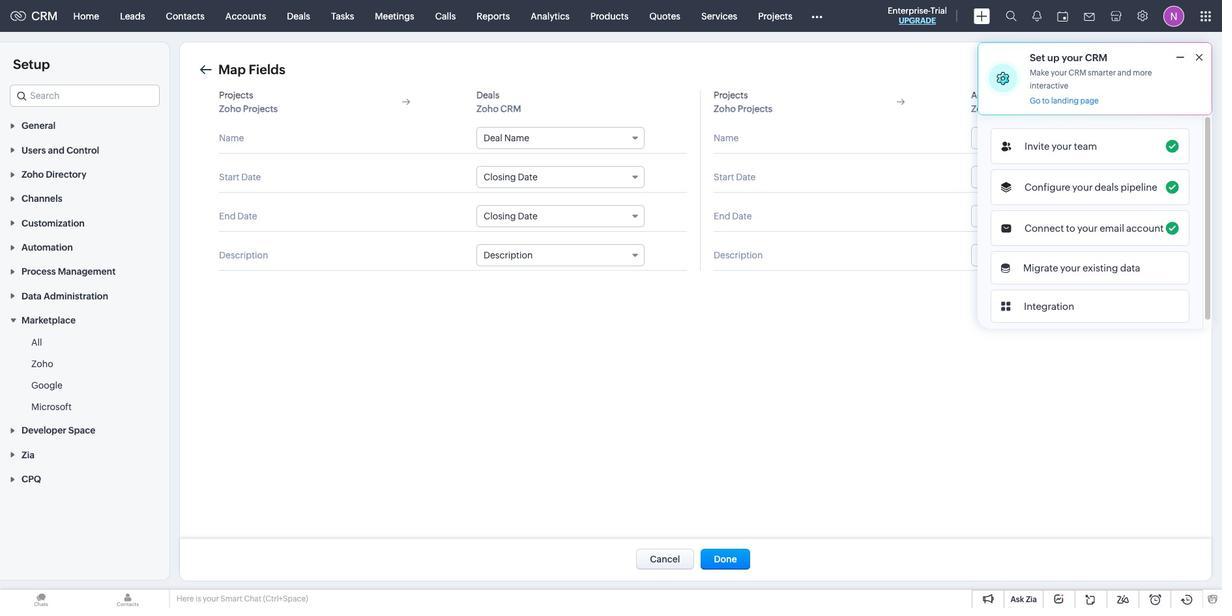 Task type: locate. For each thing, give the bounding box(es) containing it.
0 vertical spatial closing date
[[484, 172, 538, 183]]

your down up
[[1051, 68, 1067, 78]]

zia right ask
[[1026, 596, 1037, 605]]

projects zoho projects for accounts
[[714, 90, 773, 114]]

closing date for start date
[[484, 172, 538, 183]]

1 vertical spatial closing date field
[[476, 205, 645, 227]]

0 horizontal spatial start
[[219, 172, 239, 183]]

done button
[[701, 549, 750, 570]]

1 end date from the left
[[219, 211, 257, 222]]

developer space button
[[0, 419, 169, 443]]

accounts left deals 'link'
[[225, 11, 266, 21]]

and right users
[[48, 145, 64, 156]]

profile image
[[1163, 6, 1184, 26]]

accounts
[[225, 11, 266, 21], [971, 90, 1012, 100]]

your right is
[[203, 595, 219, 604]]

2 description from the left
[[484, 250, 533, 261]]

2 closing from the top
[[484, 211, 516, 222]]

1 horizontal spatial description
[[484, 250, 533, 261]]

to right go
[[1042, 96, 1050, 106]]

integration
[[1024, 301, 1074, 312]]

invite your team
[[1025, 141, 1097, 152]]

crm
[[31, 9, 58, 23], [1085, 52, 1108, 63], [1069, 68, 1086, 78], [500, 104, 521, 114], [995, 104, 1016, 114]]

customization button
[[0, 211, 169, 235]]

contacts image
[[87, 591, 169, 609]]

1 horizontal spatial end date
[[714, 211, 752, 222]]

projects
[[758, 11, 792, 21], [219, 90, 253, 100], [714, 90, 748, 100], [243, 104, 278, 114], [738, 104, 773, 114]]

1 end from the left
[[219, 211, 236, 222]]

0 horizontal spatial projects zoho projects
[[219, 90, 278, 114]]

0 horizontal spatial and
[[48, 145, 64, 156]]

1 vertical spatial and
[[48, 145, 64, 156]]

crm inside accounts zoho crm
[[995, 104, 1016, 114]]

create menu image
[[974, 8, 990, 24]]

closing date
[[484, 172, 538, 183], [484, 211, 538, 222]]

start
[[219, 172, 239, 183], [714, 172, 734, 183]]

end date
[[219, 211, 257, 222], [714, 211, 752, 222]]

calendar image
[[1057, 11, 1068, 21]]

your
[[1062, 52, 1083, 63], [1051, 68, 1067, 78], [1052, 141, 1072, 152], [1072, 182, 1093, 193], [1077, 223, 1098, 234], [1060, 263, 1081, 274], [203, 595, 219, 604]]

2 horizontal spatial name
[[714, 133, 739, 143]]

microsoft link
[[31, 401, 72, 414]]

google link
[[31, 379, 63, 392]]

closing date field down 'deal name' field at top
[[476, 166, 645, 188]]

google
[[31, 381, 63, 391]]

1 horizontal spatial name
[[504, 133, 529, 143]]

1 horizontal spatial accounts
[[971, 90, 1012, 100]]

closing date up the description field
[[484, 211, 538, 222]]

Deal Name field
[[476, 127, 645, 149]]

home
[[73, 11, 99, 21]]

1 closing from the top
[[484, 172, 516, 183]]

closing date field for end date
[[476, 205, 645, 227]]

1 horizontal spatial start date
[[714, 172, 756, 183]]

data
[[22, 291, 42, 302]]

crm up deal name
[[500, 104, 521, 114]]

2 closing date from the top
[[484, 211, 538, 222]]

reports link
[[466, 0, 520, 32]]

3 name from the left
[[714, 133, 739, 143]]

accounts inside accounts zoho crm
[[971, 90, 1012, 100]]

closing date field up the description field
[[476, 205, 645, 227]]

0 vertical spatial to
[[1042, 96, 1050, 106]]

contacts
[[166, 11, 205, 21]]

products
[[590, 11, 629, 21]]

email
[[1100, 223, 1124, 234]]

process management
[[22, 267, 116, 277]]

ask
[[1011, 596, 1024, 605]]

accounts link
[[215, 0, 277, 32]]

tasks
[[331, 11, 354, 21]]

process management button
[[0, 259, 169, 284]]

1 description from the left
[[219, 250, 268, 261]]

your right the "migrate"
[[1060, 263, 1081, 274]]

1 start from the left
[[219, 172, 239, 183]]

make
[[1030, 68, 1049, 78]]

name
[[219, 133, 244, 143], [504, 133, 529, 143], [714, 133, 739, 143]]

deals inside the deals zoho crm
[[476, 90, 500, 100]]

1 horizontal spatial start
[[714, 172, 734, 183]]

Other Modules field
[[803, 6, 831, 26]]

crm inside the deals zoho crm
[[500, 104, 521, 114]]

create menu element
[[966, 0, 998, 32]]

deals up deal
[[476, 90, 500, 100]]

cpq
[[22, 475, 41, 485]]

home link
[[63, 0, 110, 32]]

name inside field
[[504, 133, 529, 143]]

marketplace region
[[0, 332, 169, 419]]

zoho inside dropdown button
[[22, 169, 44, 180]]

0 horizontal spatial to
[[1042, 96, 1050, 106]]

end
[[219, 211, 236, 222], [714, 211, 730, 222]]

accounts left go
[[971, 90, 1012, 100]]

3 description from the left
[[714, 250, 763, 261]]

start for accounts zoho crm
[[714, 172, 734, 183]]

1 horizontal spatial projects zoho projects
[[714, 90, 773, 114]]

existing
[[1083, 263, 1118, 274]]

0 horizontal spatial description
[[219, 250, 268, 261]]

1 start date from the left
[[219, 172, 261, 183]]

crm left smarter
[[1069, 68, 1086, 78]]

None field
[[10, 85, 160, 107], [971, 127, 1140, 149], [971, 166, 1140, 188], [971, 205, 1140, 227], [971, 244, 1140, 267], [971, 127, 1140, 149], [971, 166, 1140, 188], [971, 205, 1140, 227], [971, 244, 1140, 267]]

1 vertical spatial deals
[[476, 90, 500, 100]]

2 name from the left
[[504, 133, 529, 143]]

1 vertical spatial accounts
[[971, 90, 1012, 100]]

1 projects zoho projects from the left
[[219, 90, 278, 114]]

configure your deals pipeline
[[1025, 182, 1158, 193]]

landing
[[1051, 96, 1079, 106]]

2 end from the left
[[714, 211, 730, 222]]

0 vertical spatial accounts
[[225, 11, 266, 21]]

0 horizontal spatial accounts
[[225, 11, 266, 21]]

end date for deals zoho crm
[[219, 211, 257, 222]]

migrate
[[1023, 263, 1058, 274]]

signals element
[[1025, 0, 1049, 32]]

zia up cpq
[[22, 450, 35, 461]]

customization
[[22, 218, 85, 229]]

zia button
[[0, 443, 169, 467]]

end for accounts zoho crm
[[714, 211, 730, 222]]

map
[[218, 62, 246, 77]]

zoho inside the marketplace region
[[31, 359, 53, 370]]

data administration button
[[0, 284, 169, 308]]

signals image
[[1032, 10, 1042, 22]]

0 horizontal spatial deals
[[287, 11, 310, 21]]

deal name
[[484, 133, 529, 143]]

upgrade
[[899, 16, 936, 25]]

and
[[1118, 68, 1131, 78], [48, 145, 64, 156]]

deals zoho crm
[[476, 90, 521, 114]]

0 vertical spatial closing date field
[[476, 166, 645, 188]]

1 vertical spatial closing
[[484, 211, 516, 222]]

accounts inside 'link'
[[225, 11, 266, 21]]

Search text field
[[10, 85, 159, 106]]

start date
[[219, 172, 261, 183], [714, 172, 756, 183]]

0 vertical spatial closing
[[484, 172, 516, 183]]

0 horizontal spatial end
[[219, 211, 236, 222]]

0 horizontal spatial end date
[[219, 211, 257, 222]]

deals for deals zoho crm
[[476, 90, 500, 100]]

1 vertical spatial zia
[[1026, 596, 1037, 605]]

2 projects zoho projects from the left
[[714, 90, 773, 114]]

0 vertical spatial and
[[1118, 68, 1131, 78]]

deals left "tasks"
[[287, 11, 310, 21]]

general
[[22, 121, 56, 131]]

0 horizontal spatial name
[[219, 133, 244, 143]]

description
[[219, 250, 268, 261], [484, 250, 533, 261], [714, 250, 763, 261]]

0 horizontal spatial zia
[[22, 450, 35, 461]]

deals
[[287, 11, 310, 21], [476, 90, 500, 100]]

2 horizontal spatial description
[[714, 250, 763, 261]]

0 vertical spatial zia
[[22, 450, 35, 461]]

crm left go
[[995, 104, 1016, 114]]

deals inside deals 'link'
[[287, 11, 310, 21]]

channels
[[22, 194, 62, 204]]

more
[[1133, 68, 1152, 78]]

2 start date from the left
[[714, 172, 756, 183]]

zoho inside the deals zoho crm
[[476, 104, 499, 114]]

1 closing date field from the top
[[476, 166, 645, 188]]

marketplace
[[22, 316, 76, 326]]

automation button
[[0, 235, 169, 259]]

account
[[1126, 223, 1164, 234]]

deals
[[1095, 182, 1119, 193]]

space
[[68, 426, 95, 436]]

process
[[22, 267, 56, 277]]

crm up smarter
[[1085, 52, 1108, 63]]

start date for accounts zoho crm
[[714, 172, 756, 183]]

and left more
[[1118, 68, 1131, 78]]

1 vertical spatial closing date
[[484, 211, 538, 222]]

general button
[[0, 113, 169, 138]]

ask zia
[[1011, 596, 1037, 605]]

cpq button
[[0, 467, 169, 492]]

2 end date from the left
[[714, 211, 752, 222]]

1 name from the left
[[219, 133, 244, 143]]

to
[[1042, 96, 1050, 106], [1066, 223, 1075, 234]]

reports
[[477, 11, 510, 21]]

1 horizontal spatial to
[[1066, 223, 1075, 234]]

1 horizontal spatial deals
[[476, 90, 500, 100]]

start for deals zoho crm
[[219, 172, 239, 183]]

chats image
[[0, 591, 82, 609]]

description inside field
[[484, 250, 533, 261]]

zoho directory
[[22, 169, 86, 180]]

analytics
[[531, 11, 570, 21]]

to right connect
[[1066, 223, 1075, 234]]

all link
[[31, 336, 42, 349]]

done
[[714, 555, 737, 565]]

zoho
[[219, 104, 241, 114], [476, 104, 499, 114], [714, 104, 736, 114], [971, 104, 993, 114], [22, 169, 44, 180], [31, 359, 53, 370]]

your left the team
[[1052, 141, 1072, 152]]

administration
[[44, 291, 108, 302]]

1 closing date from the top
[[484, 172, 538, 183]]

your left deals
[[1072, 182, 1093, 193]]

2 start from the left
[[714, 172, 734, 183]]

to inside set up your crm make your crm smarter and more interactive go to landing page
[[1042, 96, 1050, 106]]

is
[[195, 595, 201, 604]]

management
[[58, 267, 116, 277]]

0 horizontal spatial start date
[[219, 172, 261, 183]]

projects zoho projects
[[219, 90, 278, 114], [714, 90, 773, 114]]

2 closing date field from the top
[[476, 205, 645, 227]]

0 vertical spatial deals
[[287, 11, 310, 21]]

1 horizontal spatial and
[[1118, 68, 1131, 78]]

closing date down deal name
[[484, 172, 538, 183]]

1 horizontal spatial end
[[714, 211, 730, 222]]

Closing Date field
[[476, 166, 645, 188], [476, 205, 645, 227]]



Task type: vqa. For each thing, say whether or not it's contained in the screenshot.
Map
yes



Task type: describe. For each thing, give the bounding box(es) containing it.
leads
[[120, 11, 145, 21]]

calls
[[435, 11, 456, 21]]

search element
[[998, 0, 1025, 32]]

chat
[[244, 595, 261, 604]]

meetings link
[[365, 0, 425, 32]]

end date for accounts zoho crm
[[714, 211, 752, 222]]

deals link
[[277, 0, 321, 32]]

projects link
[[748, 0, 803, 32]]

quotes link
[[639, 0, 691, 32]]

zia inside zia dropdown button
[[22, 450, 35, 461]]

enterprise-
[[888, 6, 931, 16]]

map fields
[[218, 62, 285, 77]]

mails image
[[1084, 13, 1095, 21]]

description for deals zoho crm
[[219, 250, 268, 261]]

zoho inside accounts zoho crm
[[971, 104, 993, 114]]

projects zoho projects for deals
[[219, 90, 278, 114]]

search image
[[1006, 10, 1017, 22]]

your right up
[[1062, 52, 1083, 63]]

set
[[1030, 52, 1045, 63]]

up
[[1047, 52, 1060, 63]]

go
[[1030, 96, 1041, 106]]

quotes
[[649, 11, 681, 21]]

users
[[22, 145, 46, 156]]

deal
[[484, 133, 502, 143]]

your left email
[[1077, 223, 1098, 234]]

data
[[1120, 263, 1140, 274]]

here is your smart chat (ctrl+space)
[[177, 595, 308, 604]]

users and control
[[22, 145, 99, 156]]

closing for start date
[[484, 172, 516, 183]]

all
[[31, 338, 42, 348]]

set up your crm make your crm smarter and more interactive go to landing page
[[1030, 52, 1152, 106]]

meetings
[[375, 11, 414, 21]]

migrate your existing data
[[1023, 263, 1140, 274]]

and inside set up your crm make your crm smarter and more interactive go to landing page
[[1118, 68, 1131, 78]]

products link
[[580, 0, 639, 32]]

services link
[[691, 0, 748, 32]]

services
[[701, 11, 737, 21]]

channels button
[[0, 186, 169, 211]]

closing date for end date
[[484, 211, 538, 222]]

automation
[[22, 243, 73, 253]]

page
[[1080, 96, 1099, 106]]

cancel
[[650, 555, 680, 565]]

calls link
[[425, 0, 466, 32]]

smarter
[[1088, 68, 1116, 78]]

accounts zoho crm
[[971, 90, 1016, 114]]

zoho directory button
[[0, 162, 169, 186]]

users and control button
[[0, 138, 169, 162]]

marketplace button
[[0, 308, 169, 332]]

enterprise-trial upgrade
[[888, 6, 947, 25]]

name for deals zoho crm
[[219, 133, 244, 143]]

mails element
[[1076, 1, 1103, 31]]

data administration
[[22, 291, 108, 302]]

leads link
[[110, 0, 156, 32]]

pipeline
[[1121, 182, 1158, 193]]

closing date field for start date
[[476, 166, 645, 188]]

connect
[[1025, 223, 1064, 234]]

deals for deals
[[287, 11, 310, 21]]

end for deals zoho crm
[[219, 211, 236, 222]]

here
[[177, 595, 194, 604]]

closing for end date
[[484, 211, 516, 222]]

setup
[[13, 57, 50, 72]]

1 vertical spatial to
[[1066, 223, 1075, 234]]

name for accounts zoho crm
[[714, 133, 739, 143]]

accounts for accounts zoho crm
[[971, 90, 1012, 100]]

configure
[[1025, 182, 1070, 193]]

accounts for accounts
[[225, 11, 266, 21]]

trial
[[931, 6, 947, 16]]

tasks link
[[321, 0, 365, 32]]

start date for deals zoho crm
[[219, 172, 261, 183]]

smart
[[221, 595, 242, 604]]

connect to your email account
[[1025, 223, 1164, 234]]

crm left home
[[31, 9, 58, 23]]

1 horizontal spatial zia
[[1026, 596, 1037, 605]]

go to landing page link
[[1030, 96, 1099, 106]]

none field search
[[10, 85, 160, 107]]

contacts link
[[156, 0, 215, 32]]

Description field
[[476, 244, 645, 267]]

developer space
[[22, 426, 95, 436]]

interactive
[[1030, 81, 1068, 91]]

(ctrl+space)
[[263, 595, 308, 604]]

directory
[[46, 169, 86, 180]]

control
[[66, 145, 99, 156]]

description for accounts zoho crm
[[714, 250, 763, 261]]

and inside users and control dropdown button
[[48, 145, 64, 156]]

fields
[[249, 62, 285, 77]]

profile element
[[1156, 0, 1192, 32]]

invite
[[1025, 141, 1050, 152]]

developer
[[22, 426, 66, 436]]



